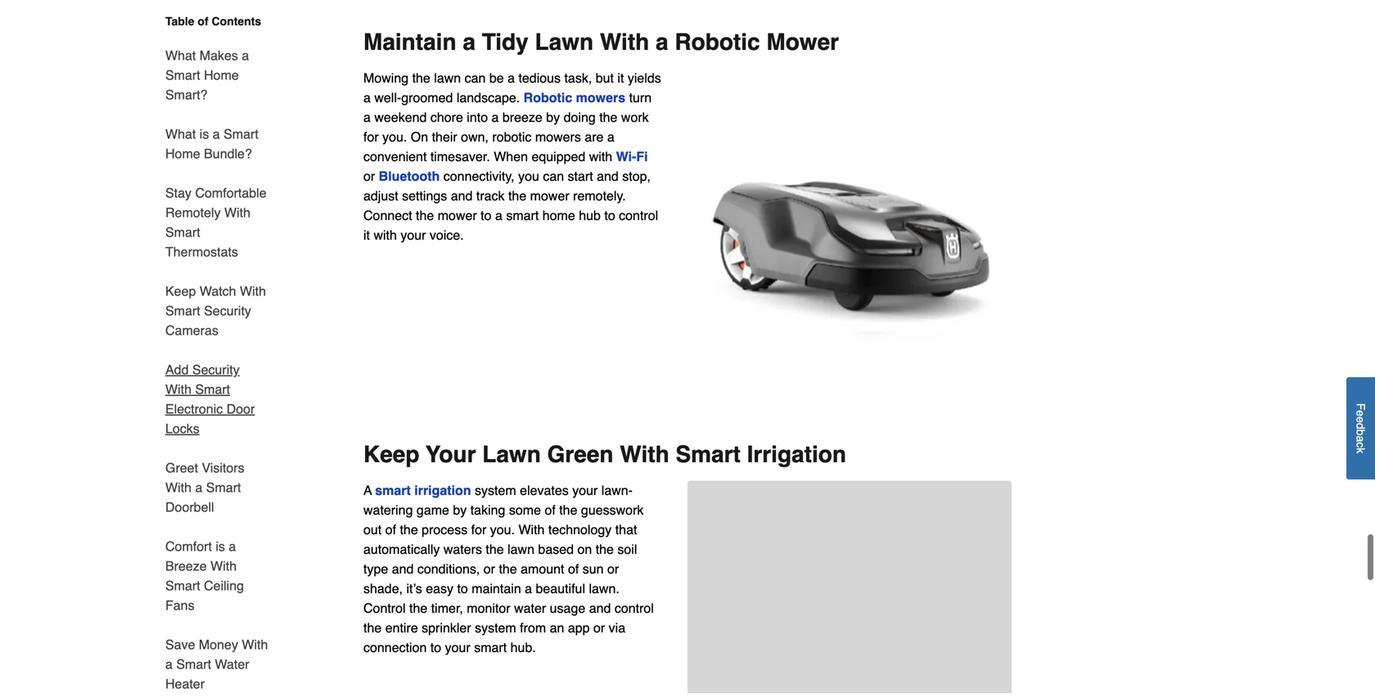 Task type: vqa. For each thing, say whether or not it's contained in the screenshot.
Doorbell
yes



Task type: describe. For each thing, give the bounding box(es) containing it.
of right table
[[198, 15, 208, 28]]

maintain a tidy lawn with a robotic mower
[[363, 29, 839, 55]]

settings
[[402, 188, 447, 203]]

smart inside connectivity, you can start and stop, adjust settings and track the mower remotely. connect the mower to a smart home hub to control it with your voice.
[[506, 208, 539, 223]]

adjust
[[363, 188, 398, 203]]

table
[[165, 15, 194, 28]]

stay
[[165, 185, 192, 201]]

the up technology on the left bottom of page
[[559, 503, 577, 518]]

door
[[226, 401, 255, 417]]

usage
[[550, 601, 585, 616]]

lawn-
[[601, 483, 633, 498]]

1 vertical spatial robotic
[[524, 90, 572, 105]]

with for it
[[374, 228, 397, 243]]

greet visitors with a smart doorbell link
[[165, 449, 268, 527]]

a left well-
[[363, 90, 371, 105]]

smart?
[[165, 87, 208, 102]]

task,
[[564, 70, 592, 86]]

a inside what is a smart home bundle?
[[213, 126, 220, 142]]

wi-fi or bluetooth
[[363, 149, 648, 184]]

a inside connectivity, you can start and stop, adjust settings and track the mower remotely. connect the mower to a smart home hub to control it with your voice.
[[495, 208, 502, 223]]

or left "via"
[[593, 620, 605, 636]]

save money with a smart water heater link
[[165, 625, 268, 693]]

bluetooth link
[[379, 169, 440, 184]]

0 vertical spatial lawn
[[535, 29, 593, 55]]

it inside mowing the lawn can be a tedious task, but it yields a well-groomed landscape.
[[617, 70, 624, 86]]

lawn.
[[589, 581, 619, 596]]

add
[[165, 362, 189, 377]]

control
[[363, 601, 406, 616]]

a inside comfort is a breeze with smart ceiling fans
[[229, 539, 236, 554]]

save money with a smart water heater
[[165, 637, 268, 692]]

1 horizontal spatial your
[[445, 640, 470, 655]]

and down automatically
[[392, 561, 414, 577]]

is for comfort
[[216, 539, 225, 554]]

of left sun
[[568, 561, 579, 577]]

green
[[547, 442, 613, 468]]

robotic
[[492, 129, 532, 145]]

with inside the save money with a smart water heater
[[242, 637, 268, 652]]

well-
[[374, 90, 401, 105]]

keep for keep your lawn green with smart irrigation
[[363, 442, 419, 468]]

home
[[542, 208, 575, 223]]

comfort
[[165, 539, 212, 554]]

you
[[518, 169, 539, 184]]

is for what
[[200, 126, 209, 142]]

to down track
[[481, 208, 492, 223]]

when
[[494, 149, 528, 164]]

remotely.
[[573, 188, 626, 203]]

what for what is a smart home bundle?
[[165, 126, 196, 142]]

robotic mowers link
[[524, 90, 625, 105]]

watch
[[200, 284, 236, 299]]

stay comfortable remotely with smart thermostats link
[[165, 174, 268, 272]]

a black and white rainmachine smart irrigation panel and a white phone with a blue screen. image
[[688, 481, 1012, 693]]

robotic mowers
[[524, 90, 625, 105]]

to right easy
[[457, 581, 468, 596]]

to right hub
[[604, 208, 615, 223]]

convenient
[[363, 149, 427, 164]]

you. inside system elevates your lawn- watering game by taking some of the guesswork out of the process for you. with technology that automatically waters the lawn based on the soil type and conditions, or the amount of sun or shade, it's easy to maintain a beautiful lawn. control the timer, monitor water usage and control the entire sprinkler system from an app or via connection to your smart hub.
[[490, 522, 515, 537]]

smart inside comfort is a breeze with smart ceiling fans
[[165, 578, 200, 593]]

on
[[411, 129, 428, 145]]

taking
[[470, 503, 505, 518]]

and down lawn.
[[589, 601, 611, 616]]

out
[[363, 522, 382, 537]]

smart inside the save money with a smart water heater
[[176, 657, 211, 672]]

tidy
[[482, 29, 529, 55]]

comfort is a breeze with smart ceiling fans link
[[165, 527, 268, 625]]

ceiling
[[204, 578, 244, 593]]

maintain
[[363, 29, 456, 55]]

turn
[[629, 90, 652, 105]]

smart inside "what makes a smart home smart?"
[[165, 68, 200, 83]]

the down the 'control'
[[363, 620, 382, 636]]

smart inside 'add security with smart electronic door locks'
[[195, 382, 230, 397]]

automatically
[[363, 542, 440, 557]]

mowing
[[363, 70, 409, 86]]

by inside turn a weekend chore into a breeze by doing the work for you. on their own, robotic mowers are a convenient timesaver. when equipped with
[[546, 110, 560, 125]]

greet
[[165, 460, 198, 476]]

doorbell
[[165, 500, 214, 515]]

2 horizontal spatial your
[[572, 483, 598, 498]]

smart inside system elevates your lawn- watering game by taking some of the guesswork out of the process for you. with technology that automatically waters the lawn based on the soil type and conditions, or the amount of sun or shade, it's easy to maintain a beautiful lawn. control the timer, monitor water usage and control the entire sprinkler system from an app or via connection to your smart hub.
[[474, 640, 507, 655]]

hub.
[[510, 640, 536, 655]]

fans
[[165, 598, 194, 613]]

a right be
[[508, 70, 515, 86]]

control inside system elevates your lawn- watering game by taking some of the guesswork out of the process for you. with technology that automatically waters the lawn based on the soil type and conditions, or the amount of sun or shade, it's easy to maintain a beautiful lawn. control the timer, monitor water usage and control the entire sprinkler system from an app or via connection to your smart hub.
[[615, 601, 654, 616]]

timesaver.
[[430, 149, 490, 164]]

lawn inside mowing the lawn can be a tedious task, but it yields a well-groomed landscape.
[[434, 70, 461, 86]]

timer,
[[431, 601, 463, 616]]

a inside 'greet visitors with a smart doorbell'
[[195, 480, 202, 495]]

weekend
[[374, 110, 427, 125]]

locks
[[165, 421, 200, 436]]

for inside system elevates your lawn- watering game by taking some of the guesswork out of the process for you. with technology that automatically waters the lawn based on the soil type and conditions, or the amount of sun or shade, it's easy to maintain a beautiful lawn. control the timer, monitor water usage and control the entire sprinkler system from an app or via connection to your smart hub.
[[471, 522, 486, 537]]

connection
[[363, 640, 427, 655]]

of down elevates
[[545, 503, 556, 518]]

visitors
[[202, 460, 244, 476]]

greet visitors with a smart doorbell
[[165, 460, 244, 515]]

f e e d b a c k
[[1354, 403, 1367, 454]]

based
[[538, 542, 574, 557]]

it inside connectivity, you can start and stop, adjust settings and track the mower remotely. connect the mower to a smart home hub to control it with your voice.
[[363, 228, 370, 243]]

can inside connectivity, you can start and stop, adjust settings and track the mower remotely. connect the mower to a smart home hub to control it with your voice.
[[543, 169, 564, 184]]

irrigation
[[414, 483, 471, 498]]

1 system from the top
[[475, 483, 516, 498]]

your inside connectivity, you can start and stop, adjust settings and track the mower remotely. connect the mower to a smart home hub to control it with your voice.
[[401, 228, 426, 243]]

water
[[215, 657, 249, 672]]

comfort is a breeze with smart ceiling fans
[[165, 539, 244, 613]]

the up automatically
[[400, 522, 418, 537]]

what is a smart home bundle? link
[[165, 115, 268, 174]]

what for what makes a smart home smart?
[[165, 48, 196, 63]]

on
[[577, 542, 592, 557]]

add security with smart electronic door locks
[[165, 362, 255, 436]]

conditions,
[[417, 561, 480, 577]]

comfortable
[[195, 185, 267, 201]]

security inside keep watch with smart security cameras
[[204, 303, 251, 318]]

stay comfortable remotely with smart thermostats
[[165, 185, 267, 259]]

home for bundle?
[[165, 146, 200, 161]]

easy
[[426, 581, 453, 596]]

from
[[520, 620, 546, 636]]

be
[[489, 70, 504, 86]]

0 vertical spatial mower
[[530, 188, 569, 203]]

smart inside keep watch with smart security cameras
[[165, 303, 200, 318]]

a smart irrigation
[[363, 483, 471, 498]]

via
[[609, 620, 625, 636]]

a inside the save money with a smart water heater
[[165, 657, 173, 672]]

doing
[[564, 110, 596, 125]]

entire
[[385, 620, 418, 636]]

lawn inside system elevates your lawn- watering game by taking some of the guesswork out of the process for you. with technology that automatically waters the lawn based on the soil type and conditions, or the amount of sun or shade, it's easy to maintain a beautiful lawn. control the timer, monitor water usage and control the entire sprinkler system from an app or via connection to your smart hub.
[[508, 542, 534, 557]]

groomed
[[401, 90, 453, 105]]

remotely
[[165, 205, 221, 220]]

system elevates your lawn- watering game by taking some of the guesswork out of the process for you. with technology that automatically waters the lawn based on the soil type and conditions, or the amount of sun or shade, it's easy to maintain a beautiful lawn. control the timer, monitor water usage and control the entire sprinkler system from an app or via connection to your smart hub.
[[363, 483, 654, 655]]



Task type: locate. For each thing, give the bounding box(es) containing it.
a left the tidy
[[463, 29, 475, 55]]

with down connect
[[374, 228, 397, 243]]

add security with smart electronic door locks link
[[165, 350, 268, 449]]

your down connect
[[401, 228, 426, 243]]

with inside connectivity, you can start and stop, adjust settings and track the mower remotely. connect the mower to a smart home hub to control it with your voice.
[[374, 228, 397, 243]]

your
[[426, 442, 476, 468]]

the down it's
[[409, 601, 427, 616]]

1 horizontal spatial with
[[589, 149, 612, 164]]

with inside stay comfortable remotely with smart thermostats
[[224, 205, 250, 220]]

0 horizontal spatial can
[[465, 70, 486, 86]]

type
[[363, 561, 388, 577]]

0 vertical spatial control
[[619, 208, 658, 223]]

0 vertical spatial you.
[[382, 129, 407, 145]]

what inside what is a smart home bundle?
[[165, 126, 196, 142]]

the inside turn a weekend chore into a breeze by doing the work for you. on their own, robotic mowers are a convenient timesaver. when equipped with
[[599, 110, 617, 125]]

of right "out"
[[385, 522, 396, 537]]

maintain
[[472, 581, 521, 596]]

0 vertical spatial what
[[165, 48, 196, 63]]

0 vertical spatial it
[[617, 70, 624, 86]]

0 vertical spatial mowers
[[576, 90, 625, 105]]

home inside what is a smart home bundle?
[[165, 146, 200, 161]]

wi-
[[616, 149, 636, 164]]

the up maintain
[[499, 561, 517, 577]]

for up convenient
[[363, 129, 379, 145]]

home down makes
[[204, 68, 239, 83]]

can down equipped
[[543, 169, 564, 184]]

what makes a smart home smart? link
[[165, 36, 268, 115]]

what
[[165, 48, 196, 63], [165, 126, 196, 142]]

a inside 'button'
[[1354, 436, 1367, 442]]

makes
[[200, 48, 238, 63]]

keep your lawn green with smart irrigation
[[363, 442, 846, 468]]

with inside keep watch with smart security cameras
[[240, 284, 266, 299]]

1 horizontal spatial mower
[[530, 188, 569, 203]]

with inside 'greet visitors with a smart doorbell'
[[165, 480, 192, 495]]

to down sprinkler
[[430, 640, 441, 655]]

with down add
[[165, 382, 192, 397]]

electronic
[[165, 401, 223, 417]]

you. up convenient
[[382, 129, 407, 145]]

to
[[481, 208, 492, 223], [604, 208, 615, 223], [457, 581, 468, 596], [430, 640, 441, 655]]

or up adjust
[[363, 169, 375, 184]]

the down settings
[[416, 208, 434, 223]]

smart left hub.
[[474, 640, 507, 655]]

the
[[412, 70, 430, 86], [599, 110, 617, 125], [508, 188, 526, 203], [416, 208, 434, 223], [559, 503, 577, 518], [400, 522, 418, 537], [486, 542, 504, 557], [596, 542, 614, 557], [499, 561, 517, 577], [409, 601, 427, 616], [363, 620, 382, 636]]

connect
[[363, 208, 412, 223]]

wi-fi link
[[616, 149, 648, 164]]

0 vertical spatial for
[[363, 129, 379, 145]]

lawn up groomed at the left
[[434, 70, 461, 86]]

control down 'stop,'
[[619, 208, 658, 223]]

1 vertical spatial control
[[615, 601, 654, 616]]

voice.
[[430, 228, 464, 243]]

hub
[[579, 208, 601, 223]]

with down comfortable
[[224, 205, 250, 220]]

by up the process
[[453, 503, 467, 518]]

with inside comfort is a breeze with smart ceiling fans
[[210, 559, 237, 574]]

or inside wi-fi or bluetooth
[[363, 169, 375, 184]]

mower
[[766, 29, 839, 55]]

mowers inside turn a weekend chore into a breeze by doing the work for you. on their own, robotic mowers are a convenient timesaver. when equipped with
[[535, 129, 581, 145]]

1 vertical spatial mowers
[[535, 129, 581, 145]]

a up "ceiling"
[[229, 539, 236, 554]]

1 what from the top
[[165, 48, 196, 63]]

home inside "what makes a smart home smart?"
[[204, 68, 239, 83]]

1 vertical spatial system
[[475, 620, 516, 636]]

1 vertical spatial by
[[453, 503, 467, 518]]

tedious
[[518, 70, 561, 86]]

2 e from the top
[[1354, 417, 1367, 423]]

1 horizontal spatial can
[[543, 169, 564, 184]]

0 horizontal spatial you.
[[382, 129, 407, 145]]

smart left home
[[506, 208, 539, 223]]

an
[[550, 620, 564, 636]]

and down connectivity,
[[451, 188, 473, 203]]

smart
[[165, 68, 200, 83], [224, 126, 258, 142], [165, 225, 200, 240], [165, 303, 200, 318], [195, 382, 230, 397], [676, 442, 741, 468], [206, 480, 241, 495], [165, 578, 200, 593], [176, 657, 211, 672]]

can left be
[[465, 70, 486, 86]]

contents
[[212, 15, 261, 28]]

or up maintain
[[484, 561, 495, 577]]

0 horizontal spatial it
[[363, 228, 370, 243]]

for inside turn a weekend chore into a breeze by doing the work for you. on their own, robotic mowers are a convenient timesaver. when equipped with
[[363, 129, 379, 145]]

1 vertical spatial it
[[363, 228, 370, 243]]

table of contents
[[165, 15, 261, 28]]

the right the on
[[596, 542, 614, 557]]

guesswork
[[581, 503, 644, 518]]

mowers down but
[[576, 90, 625, 105]]

security inside 'add security with smart electronic door locks'
[[192, 362, 240, 377]]

a inside system elevates your lawn- watering game by taking some of the guesswork out of the process for you. with technology that automatically waters the lawn based on the soil type and conditions, or the amount of sun or shade, it's easy to maintain a beautiful lawn. control the timer, monitor water usage and control the entire sprinkler system from an app or via connection to your smart hub.
[[525, 581, 532, 596]]

you. down taking
[[490, 522, 515, 537]]

a left weekend
[[363, 110, 371, 125]]

1 horizontal spatial for
[[471, 522, 486, 537]]

lawn
[[434, 70, 461, 86], [508, 542, 534, 557]]

with up "ceiling"
[[210, 559, 237, 574]]

1 vertical spatial security
[[192, 362, 240, 377]]

are
[[585, 129, 604, 145]]

into
[[467, 110, 488, 125]]

with down some
[[518, 522, 545, 537]]

1 vertical spatial can
[[543, 169, 564, 184]]

0 vertical spatial security
[[204, 303, 251, 318]]

1 horizontal spatial you.
[[490, 522, 515, 537]]

0 vertical spatial robotic
[[675, 29, 760, 55]]

or right sun
[[607, 561, 619, 577]]

breeze
[[502, 110, 543, 125]]

1 vertical spatial with
[[374, 228, 397, 243]]

sun
[[583, 561, 604, 577]]

0 horizontal spatial home
[[165, 146, 200, 161]]

0 horizontal spatial by
[[453, 503, 467, 518]]

mower up voice.
[[438, 208, 477, 223]]

amount
[[521, 561, 564, 577]]

0 horizontal spatial lawn
[[434, 70, 461, 86]]

start
[[568, 169, 593, 184]]

for down taking
[[471, 522, 486, 537]]

lawn up elevates
[[482, 442, 541, 468]]

0 vertical spatial home
[[204, 68, 239, 83]]

1 vertical spatial your
[[572, 483, 598, 498]]

keep watch with smart security cameras
[[165, 284, 266, 338]]

the up the are in the left of the page
[[599, 110, 617, 125]]

with up but
[[600, 29, 649, 55]]

your down sprinkler
[[445, 640, 470, 655]]

by inside system elevates your lawn- watering game by taking some of the guesswork out of the process for you. with technology that automatically waters the lawn based on the soil type and conditions, or the amount of sun or shade, it's easy to maintain a beautiful lawn. control the timer, monitor water usage and control the entire sprinkler system from an app or via connection to your smart hub.
[[453, 503, 467, 518]]

smart inside 'greet visitors with a smart doorbell'
[[206, 480, 241, 495]]

it right but
[[617, 70, 624, 86]]

bluetooth
[[379, 169, 440, 184]]

0 horizontal spatial mower
[[438, 208, 477, 223]]

the right waters
[[486, 542, 504, 557]]

1 vertical spatial smart
[[375, 483, 411, 498]]

a
[[363, 483, 372, 498]]

2 vertical spatial smart
[[474, 640, 507, 655]]

it down connect
[[363, 228, 370, 243]]

home up stay
[[165, 146, 200, 161]]

0 horizontal spatial robotic
[[524, 90, 572, 105]]

a up water
[[525, 581, 532, 596]]

home for smart?
[[204, 68, 239, 83]]

smart up watering
[[375, 483, 411, 498]]

f e e d b a c k button
[[1346, 377, 1375, 480]]

can
[[465, 70, 486, 86], [543, 169, 564, 184]]

0 horizontal spatial your
[[401, 228, 426, 243]]

a down save
[[165, 657, 173, 672]]

control up "via"
[[615, 601, 654, 616]]

the up groomed at the left
[[412, 70, 430, 86]]

keep for keep watch with smart security cameras
[[165, 284, 196, 299]]

0 vertical spatial with
[[589, 149, 612, 164]]

1 vertical spatial is
[[216, 539, 225, 554]]

by left doing
[[546, 110, 560, 125]]

f
[[1354, 403, 1367, 410]]

with inside system elevates your lawn- watering game by taking some of the guesswork out of the process for you. with technology that automatically waters the lawn based on the soil type and conditions, or the amount of sun or shade, it's easy to maintain a beautiful lawn. control the timer, monitor water usage and control the entire sprinkler system from an app or via connection to your smart hub.
[[518, 522, 545, 537]]

0 horizontal spatial with
[[374, 228, 397, 243]]

0 vertical spatial keep
[[165, 284, 196, 299]]

with right watch
[[240, 284, 266, 299]]

with down the are in the left of the page
[[589, 149, 612, 164]]

1 horizontal spatial lawn
[[508, 542, 534, 557]]

save
[[165, 637, 195, 652]]

smart inside stay comfortable remotely with smart thermostats
[[165, 225, 200, 240]]

keep inside keep watch with smart security cameras
[[165, 284, 196, 299]]

is right the 'comfort'
[[216, 539, 225, 554]]

with up lawn- at the left bottom of the page
[[620, 442, 669, 468]]

2 what from the top
[[165, 126, 196, 142]]

watering
[[363, 503, 413, 518]]

1 vertical spatial lawn
[[508, 542, 534, 557]]

beautiful
[[536, 581, 585, 596]]

1 vertical spatial keep
[[363, 442, 419, 468]]

2 system from the top
[[475, 620, 516, 636]]

shade,
[[363, 581, 403, 596]]

the down "you"
[[508, 188, 526, 203]]

mower up home
[[530, 188, 569, 203]]

table of contents element
[[146, 13, 268, 693]]

0 vertical spatial lawn
[[434, 70, 461, 86]]

with inside turn a weekend chore into a breeze by doing the work for you. on their own, robotic mowers are a convenient timesaver. when equipped with
[[589, 149, 612, 164]]

a right the into in the top left of the page
[[492, 110, 499, 125]]

home
[[204, 68, 239, 83], [165, 146, 200, 161]]

but
[[596, 70, 614, 86]]

a inside "what makes a smart home smart?"
[[242, 48, 249, 63]]

security down watch
[[204, 303, 251, 318]]

a up yields at the top of the page
[[656, 29, 668, 55]]

is up 'bundle?'
[[200, 126, 209, 142]]

1 vertical spatial home
[[165, 146, 200, 161]]

and up remotely.
[[597, 169, 619, 184]]

0 horizontal spatial keep
[[165, 284, 196, 299]]

1 e from the top
[[1354, 410, 1367, 417]]

what is a smart home bundle?
[[165, 126, 258, 161]]

it's
[[406, 581, 422, 596]]

a up doorbell
[[195, 480, 202, 495]]

keep up a
[[363, 442, 419, 468]]

money
[[199, 637, 238, 652]]

0 vertical spatial can
[[465, 70, 486, 86]]

with down 'greet'
[[165, 480, 192, 495]]

smart inside what is a smart home bundle?
[[224, 126, 258, 142]]

with
[[589, 149, 612, 164], [374, 228, 397, 243]]

e up b
[[1354, 417, 1367, 423]]

a up k
[[1354, 436, 1367, 442]]

smart irrigation link
[[375, 483, 471, 498]]

can inside mowing the lawn can be a tedious task, but it yields a well-groomed landscape.
[[465, 70, 486, 86]]

it
[[617, 70, 624, 86], [363, 228, 370, 243]]

lawn up the 'task,'
[[535, 29, 593, 55]]

what down table
[[165, 48, 196, 63]]

1 horizontal spatial by
[[546, 110, 560, 125]]

e up d
[[1354, 410, 1367, 417]]

0 vertical spatial smart
[[506, 208, 539, 223]]

k
[[1354, 448, 1367, 454]]

game
[[417, 503, 449, 518]]

equipped
[[532, 149, 585, 164]]

bundle?
[[204, 146, 252, 161]]

security right add
[[192, 362, 240, 377]]

control inside connectivity, you can start and stop, adjust settings and track the mower remotely. connect the mower to a smart home hub to control it with your voice.
[[619, 208, 658, 223]]

a black husqvarna robotic lawn mower. image
[[688, 68, 1012, 393]]

system down 'monitor'
[[475, 620, 516, 636]]

irrigation
[[747, 442, 846, 468]]

1 vertical spatial what
[[165, 126, 196, 142]]

e
[[1354, 410, 1367, 417], [1354, 417, 1367, 423]]

0 vertical spatial your
[[401, 228, 426, 243]]

mowers up equipped
[[535, 129, 581, 145]]

0 horizontal spatial for
[[363, 129, 379, 145]]

1 vertical spatial for
[[471, 522, 486, 537]]

their
[[432, 129, 457, 145]]

heater
[[165, 676, 205, 692]]

with up water
[[242, 637, 268, 652]]

breeze
[[165, 559, 207, 574]]

waters
[[443, 542, 482, 557]]

1 vertical spatial lawn
[[482, 442, 541, 468]]

1 vertical spatial mower
[[438, 208, 477, 223]]

own,
[[461, 129, 489, 145]]

1 horizontal spatial home
[[204, 68, 239, 83]]

0 horizontal spatial is
[[200, 126, 209, 142]]

work
[[621, 110, 649, 125]]

or
[[363, 169, 375, 184], [484, 561, 495, 577], [607, 561, 619, 577], [593, 620, 605, 636]]

0 vertical spatial system
[[475, 483, 516, 498]]

process
[[422, 522, 468, 537]]

the inside mowing the lawn can be a tedious task, but it yields a well-groomed landscape.
[[412, 70, 430, 86]]

mowing the lawn can be a tedious task, but it yields a well-groomed landscape.
[[363, 70, 661, 105]]

with for equipped
[[589, 149, 612, 164]]

is inside comfort is a breeze with smart ceiling fans
[[216, 539, 225, 554]]

by
[[546, 110, 560, 125], [453, 503, 467, 518]]

1 vertical spatial you.
[[490, 522, 515, 537]]

1 horizontal spatial keep
[[363, 442, 419, 468]]

chore
[[430, 110, 463, 125]]

your left lawn- at the left bottom of the page
[[572, 483, 598, 498]]

2 vertical spatial your
[[445, 640, 470, 655]]

you.
[[382, 129, 407, 145], [490, 522, 515, 537]]

lawn up the amount
[[508, 542, 534, 557]]

0 vertical spatial is
[[200, 126, 209, 142]]

a right the are in the left of the page
[[607, 129, 615, 145]]

elevates
[[520, 483, 569, 498]]

1 horizontal spatial it
[[617, 70, 624, 86]]

with inside 'add security with smart electronic door locks'
[[165, 382, 192, 397]]

is inside what is a smart home bundle?
[[200, 126, 209, 142]]

keep left watch
[[165, 284, 196, 299]]

a right makes
[[242, 48, 249, 63]]

0 vertical spatial by
[[546, 110, 560, 125]]

a down track
[[495, 208, 502, 223]]

mower
[[530, 188, 569, 203], [438, 208, 477, 223]]

you. inside turn a weekend chore into a breeze by doing the work for you. on their own, robotic mowers are a convenient timesaver. when equipped with
[[382, 129, 407, 145]]

what inside "what makes a smart home smart?"
[[165, 48, 196, 63]]

what down smart?
[[165, 126, 196, 142]]

1 horizontal spatial is
[[216, 539, 225, 554]]

1 horizontal spatial robotic
[[675, 29, 760, 55]]

a up 'bundle?'
[[213, 126, 220, 142]]

system up taking
[[475, 483, 516, 498]]

yields
[[628, 70, 661, 86]]

some
[[509, 503, 541, 518]]



